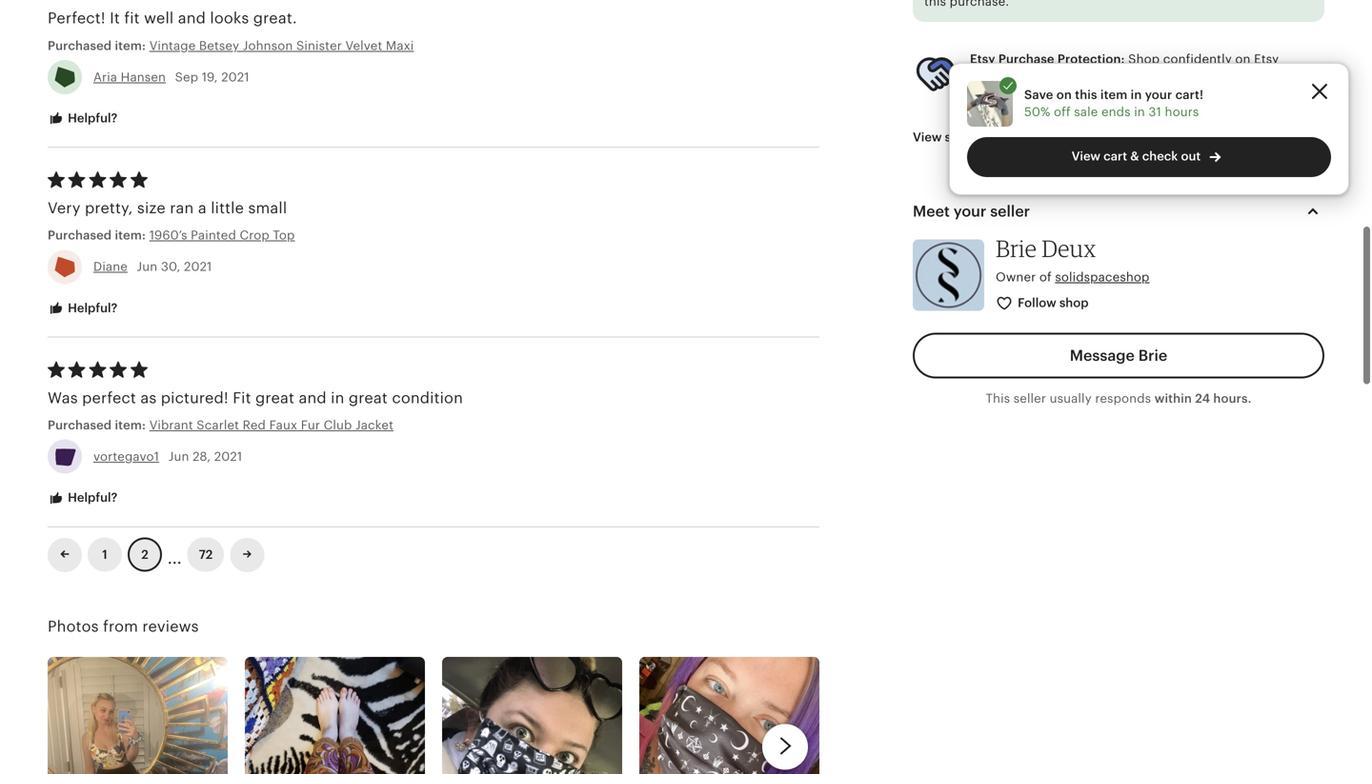 Task type: vqa. For each thing, say whether or not it's contained in the screenshot.
second 5.0 from the bottom of the page
no



Task type: describe. For each thing, give the bounding box(es) containing it.
eligible
[[1070, 87, 1115, 101]]

30,
[[161, 260, 181, 274]]

fit
[[233, 389, 251, 407]]

out
[[1181, 149, 1201, 163]]

perfect!
[[48, 10, 106, 27]]

1 horizontal spatial and
[[299, 389, 327, 407]]

vibrant
[[149, 418, 193, 433]]

0 vertical spatial in
[[1131, 88, 1142, 102]]

club
[[324, 418, 352, 433]]

diane
[[93, 260, 128, 274]]

faux
[[269, 418, 297, 433]]

purchased item: 1960's painted crop top
[[48, 228, 295, 243]]

protection:
[[1058, 52, 1125, 66]]

knowing
[[970, 69, 1021, 84]]

1 item: from the top
[[115, 38, 146, 53]]

your inside dropdown button
[[954, 203, 987, 220]]

1960's painted crop top link
[[149, 227, 535, 244]]

28,
[[193, 450, 211, 464]]

painted
[[191, 228, 236, 243]]

check
[[1142, 149, 1178, 163]]

brie deux image
[[913, 240, 984, 311]]

vintage
[[149, 38, 196, 53]]

2 great from the left
[[349, 389, 388, 407]]

solidspaceshop link
[[1055, 270, 1150, 284]]

item: for perfect
[[115, 418, 146, 433]]

with
[[1178, 69, 1204, 84]]

follow shop button
[[981, 286, 1105, 321]]

vintage betsey johnson sinister velvet maxi link
[[149, 37, 535, 54]]

1 helpful? button from the top
[[33, 101, 132, 136]]

ends
[[1101, 105, 1131, 119]]

1 helpful? from the top
[[65, 111, 117, 125]]

photos from reviews
[[48, 619, 199, 636]]

was perfect as pictured! fit great and in great condition
[[48, 389, 463, 407]]

helpful? for perfect
[[65, 491, 117, 505]]

purchased for was
[[48, 418, 112, 433]]

1 great from the left
[[255, 389, 294, 407]]

an
[[1207, 69, 1222, 84]]

1 vertical spatial seller
[[1014, 391, 1046, 406]]

cart
[[1104, 149, 1127, 163]]

…
[[168, 541, 182, 569]]

fur
[[301, 418, 320, 433]]

1 vertical spatial in
[[1134, 105, 1145, 119]]

solidspaceshop
[[1055, 270, 1150, 284]]

sinister
[[296, 38, 342, 53]]

all
[[1053, 87, 1067, 101]]

etsy purchase protection:
[[970, 52, 1125, 66]]

2021 for fit
[[214, 450, 242, 464]]

back
[[1000, 87, 1029, 101]]

diane link
[[93, 260, 128, 274]]

perfect
[[82, 389, 136, 407]]

shop
[[1059, 296, 1089, 310]]

betsey
[[199, 38, 239, 53]]

&
[[1130, 149, 1139, 163]]

got
[[1302, 69, 1322, 84]]

off
[[1054, 105, 1071, 119]]

vibrant scarlet red faux fur club jacket link
[[149, 417, 535, 434]]

view
[[1072, 149, 1101, 163]]

wrong
[[1136, 69, 1175, 84]]

meet your seller button
[[896, 189, 1342, 234]]

your inside shop confidently on etsy knowing if something goes wrong with an order, we've got your back for all eligible purchases —
[[970, 87, 997, 101]]

72 link
[[187, 538, 224, 573]]

we've
[[1265, 69, 1299, 84]]

from
[[103, 619, 138, 636]]

meet your seller
[[913, 203, 1030, 220]]

brie inside brie deux owner of solidspaceshop
[[996, 234, 1037, 263]]

follow shop
[[1018, 296, 1089, 310]]

great.
[[253, 10, 297, 27]]

1 purchased from the top
[[48, 38, 112, 53]]

meet
[[913, 203, 950, 220]]

pictured!
[[161, 389, 229, 407]]

aria hansen sep 19, 2021
[[93, 70, 249, 84]]

reviews
[[142, 619, 199, 636]]

purchases
[[1118, 87, 1180, 101]]

purchase
[[998, 52, 1054, 66]]

helpful? button for pretty,
[[33, 291, 132, 326]]

purchased for very
[[48, 228, 112, 243]]

72
[[199, 548, 213, 562]]

aria
[[93, 70, 117, 84]]

vortegavo1 link
[[93, 450, 159, 464]]

red
[[243, 418, 266, 433]]

little
[[211, 200, 244, 217]]

seller inside dropdown button
[[990, 203, 1030, 220]]

hours
[[1165, 105, 1199, 119]]

if
[[1025, 69, 1033, 84]]

photos
[[48, 619, 99, 636]]

goes
[[1104, 69, 1133, 84]]

message brie button
[[913, 333, 1324, 379]]

vortegavo1 jun 28, 2021
[[93, 450, 242, 464]]

top
[[273, 228, 295, 243]]

31
[[1149, 105, 1161, 119]]



Task type: locate. For each thing, give the bounding box(es) containing it.
item: for pretty,
[[115, 228, 146, 243]]

a
[[198, 200, 207, 217]]

2 purchased from the top
[[48, 228, 112, 243]]

seller up owner at the right
[[990, 203, 1030, 220]]

in up club on the bottom left of page
[[331, 389, 344, 407]]

johnson
[[243, 38, 293, 53]]

and
[[178, 10, 206, 27], [299, 389, 327, 407]]

0 vertical spatial jun
[[137, 260, 158, 274]]

item: up vortegavo1 link at the bottom left
[[115, 418, 146, 433]]

0 horizontal spatial brie
[[996, 234, 1037, 263]]

in
[[1131, 88, 1142, 102], [1134, 105, 1145, 119], [331, 389, 344, 407]]

1 etsy from the left
[[970, 52, 995, 66]]

it
[[110, 10, 120, 27]]

3 helpful? button from the top
[[33, 481, 132, 516]]

view cart & check out
[[1072, 149, 1201, 163]]

very
[[48, 200, 81, 217]]

usually
[[1050, 391, 1092, 406]]

and up fur
[[299, 389, 327, 407]]

maxi
[[386, 38, 414, 53]]

great up faux
[[255, 389, 294, 407]]

seller right this
[[1014, 391, 1046, 406]]

2 link
[[128, 538, 162, 573]]

this
[[1075, 88, 1097, 102]]

1 vertical spatial 2021
[[184, 260, 212, 274]]

on up "order,"
[[1235, 52, 1251, 66]]

diane jun 30, 2021
[[93, 260, 212, 274]]

jun left 28,
[[168, 450, 189, 464]]

on inside shop confidently on etsy knowing if something goes wrong with an order, we've got your back for all eligible purchases —
[[1235, 52, 1251, 66]]

2
[[141, 548, 148, 562]]

2021 right 28,
[[214, 450, 242, 464]]

in right item
[[1131, 88, 1142, 102]]

helpful? for pretty,
[[65, 301, 117, 315]]

this seller usually responds within 24 hours.
[[986, 391, 1252, 406]]

helpful? button down diane link
[[33, 291, 132, 326]]

your inside the 'save on this item in your cart! 50% off sale ends in 31 hours'
[[1145, 88, 1172, 102]]

1960's
[[149, 228, 187, 243]]

2021
[[221, 70, 249, 84], [184, 260, 212, 274], [214, 450, 242, 464]]

2 vertical spatial item:
[[115, 418, 146, 433]]

save on this item in your cart! 50% off sale ends in 31 hours
[[1024, 88, 1204, 119]]

view cart & check out link
[[967, 137, 1331, 177]]

2 vertical spatial 2021
[[214, 450, 242, 464]]

jun left 30,
[[137, 260, 158, 274]]

3 purchased from the top
[[48, 418, 112, 433]]

responds
[[1095, 391, 1151, 406]]

helpful? button down vortegavo1 link at the bottom left
[[33, 481, 132, 516]]

etsy inside shop confidently on etsy knowing if something goes wrong with an order, we've got your back for all eligible purchases —
[[1254, 52, 1279, 66]]

1 horizontal spatial jun
[[168, 450, 189, 464]]

item:
[[115, 38, 146, 53], [115, 228, 146, 243], [115, 418, 146, 433]]

1 vertical spatial item:
[[115, 228, 146, 243]]

1 vertical spatial brie
[[1138, 347, 1167, 364]]

0 vertical spatial purchased
[[48, 38, 112, 53]]

1 vertical spatial on
[[1056, 88, 1072, 102]]

seller
[[990, 203, 1030, 220], [1014, 391, 1046, 406]]

within
[[1155, 391, 1192, 406]]

0 vertical spatial brie
[[996, 234, 1037, 263]]

1 horizontal spatial on
[[1235, 52, 1251, 66]]

aria hansen link
[[93, 70, 166, 84]]

hansen
[[121, 70, 166, 84]]

great up jacket
[[349, 389, 388, 407]]

2 vertical spatial helpful? button
[[33, 481, 132, 516]]

etsy
[[970, 52, 995, 66], [1254, 52, 1279, 66]]

shop
[[1128, 52, 1160, 66]]

3 item: from the top
[[115, 418, 146, 433]]

perfect! it fit well and looks great.
[[48, 10, 297, 27]]

your down knowing
[[970, 87, 997, 101]]

sale
[[1074, 105, 1098, 119]]

50%
[[1024, 105, 1050, 119]]

2021 right 19,
[[221, 70, 249, 84]]

purchased down perfect!
[[48, 38, 112, 53]]

cart!
[[1175, 88, 1204, 102]]

0 vertical spatial seller
[[990, 203, 1030, 220]]

0 horizontal spatial and
[[178, 10, 206, 27]]

was
[[48, 389, 78, 407]]

owner
[[996, 270, 1036, 284]]

0 vertical spatial item:
[[115, 38, 146, 53]]

0 vertical spatial helpful? button
[[33, 101, 132, 136]]

brie up within
[[1138, 347, 1167, 364]]

1 link
[[88, 538, 122, 573]]

sep
[[175, 70, 198, 84]]

jun for size
[[137, 260, 158, 274]]

2 item: from the top
[[115, 228, 146, 243]]

your up 31
[[1145, 88, 1172, 102]]

brie up owner at the right
[[996, 234, 1037, 263]]

1 horizontal spatial etsy
[[1254, 52, 1279, 66]]

0 horizontal spatial on
[[1056, 88, 1072, 102]]

etsy up the we've
[[1254, 52, 1279, 66]]

helpful? down diane link
[[65, 301, 117, 315]]

vortegavo1
[[93, 450, 159, 464]]

item: down size
[[115, 228, 146, 243]]

on inside the 'save on this item in your cart! 50% off sale ends in 31 hours'
[[1056, 88, 1072, 102]]

19,
[[202, 70, 218, 84]]

2021 for a
[[184, 260, 212, 274]]

1
[[102, 548, 107, 562]]

in left 31
[[1134, 105, 1145, 119]]

24
[[1195, 391, 1210, 406]]

2 helpful? button from the top
[[33, 291, 132, 326]]

and right well
[[178, 10, 206, 27]]

message brie
[[1070, 347, 1167, 364]]

helpful? button
[[33, 101, 132, 136], [33, 291, 132, 326], [33, 481, 132, 516]]

condition
[[392, 389, 463, 407]]

1 horizontal spatial great
[[349, 389, 388, 407]]

0 vertical spatial helpful?
[[65, 111, 117, 125]]

2 helpful? from the top
[[65, 301, 117, 315]]

scarlet
[[197, 418, 239, 433]]

1 horizontal spatial brie
[[1138, 347, 1167, 364]]

helpful? down aria at the top left
[[65, 111, 117, 125]]

looks
[[210, 10, 249, 27]]

2021 right 30,
[[184, 260, 212, 274]]

for
[[1033, 87, 1050, 101]]

etsy up knowing
[[970, 52, 995, 66]]

0 vertical spatial and
[[178, 10, 206, 27]]

0 horizontal spatial great
[[255, 389, 294, 407]]

purchased down very
[[48, 228, 112, 243]]

helpful? button down aria at the top left
[[33, 101, 132, 136]]

2 vertical spatial in
[[331, 389, 344, 407]]

0 horizontal spatial etsy
[[970, 52, 995, 66]]

1 vertical spatial jun
[[168, 450, 189, 464]]

brie
[[996, 234, 1037, 263], [1138, 347, 1167, 364]]

something
[[1036, 69, 1100, 84]]

ran
[[170, 200, 194, 217]]

2 vertical spatial purchased
[[48, 418, 112, 433]]

1 vertical spatial helpful? button
[[33, 291, 132, 326]]

jun for as
[[168, 450, 189, 464]]

size
[[137, 200, 166, 217]]

on up off
[[1056, 88, 1072, 102]]

purchased
[[48, 38, 112, 53], [48, 228, 112, 243], [48, 418, 112, 433]]

deux
[[1042, 234, 1096, 263]]

on
[[1235, 52, 1251, 66], [1056, 88, 1072, 102]]

helpful? button for perfect
[[33, 481, 132, 516]]

jun
[[137, 260, 158, 274], [168, 450, 189, 464]]

message
[[1070, 347, 1135, 364]]

purchased item: vintage betsey johnson sinister velvet maxi
[[48, 38, 414, 53]]

your right meet
[[954, 203, 987, 220]]

confidently
[[1163, 52, 1232, 66]]

0 vertical spatial on
[[1235, 52, 1251, 66]]

great
[[255, 389, 294, 407], [349, 389, 388, 407]]

1 vertical spatial helpful?
[[65, 301, 117, 315]]

1 vertical spatial and
[[299, 389, 327, 407]]

velvet
[[345, 38, 382, 53]]

this
[[986, 391, 1010, 406]]

of
[[1039, 270, 1052, 284]]

helpful? down vortegavo1 link at the bottom left
[[65, 491, 117, 505]]

0 vertical spatial 2021
[[221, 70, 249, 84]]

2 vertical spatial helpful?
[[65, 491, 117, 505]]

item: down fit
[[115, 38, 146, 53]]

hours.
[[1213, 391, 1252, 406]]

0 horizontal spatial jun
[[137, 260, 158, 274]]

item
[[1100, 88, 1128, 102]]

brie inside button
[[1138, 347, 1167, 364]]

purchased down was
[[48, 418, 112, 433]]

2 etsy from the left
[[1254, 52, 1279, 66]]

3 helpful? from the top
[[65, 491, 117, 505]]

brie deux owner of solidspaceshop
[[996, 234, 1150, 284]]

1 vertical spatial purchased
[[48, 228, 112, 243]]



